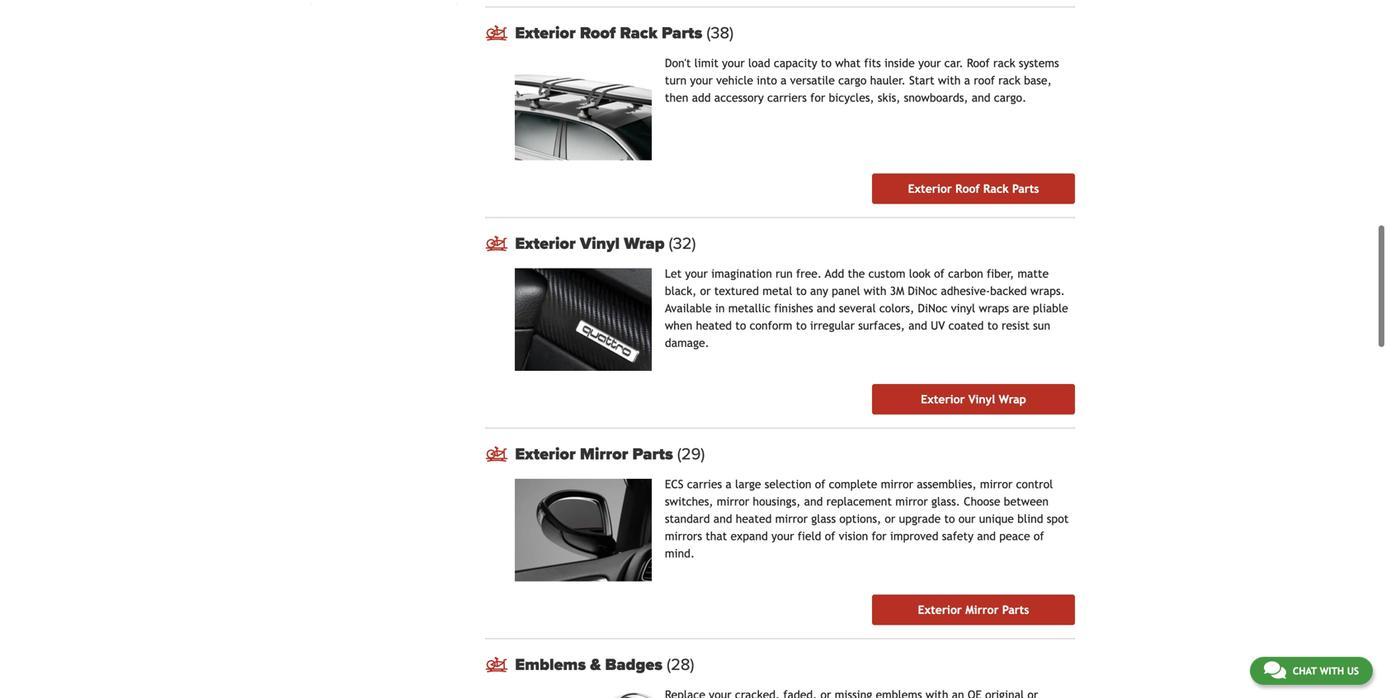 Task type: locate. For each thing, give the bounding box(es) containing it.
or left upgrade
[[885, 513, 896, 526]]

roof
[[580, 23, 616, 43], [967, 57, 990, 70], [956, 182, 980, 196]]

mirror up exterior mirror parts thumbnail image
[[580, 445, 628, 465]]

1 vertical spatial or
[[885, 513, 896, 526]]

your inside let your imagination run free. add the custom look of carbon fiber, matte black, or textured metal to any panel with 3m dinoc adhesive-backed wraps. available in metallic finishes and several colors, dinoc vinyl wraps are pliable when heated to conform to irregular surfaces, and uv coated to resist sun damage.
[[685, 267, 708, 281]]

emblems & badges link
[[515, 656, 1075, 675]]

to down wraps
[[987, 319, 998, 333]]

1 vertical spatial heated
[[736, 513, 772, 526]]

0 vertical spatial roof
[[580, 23, 616, 43]]

1 vertical spatial roof
[[967, 57, 990, 70]]

cargo
[[839, 74, 867, 87]]

1 vertical spatial vinyl
[[969, 393, 995, 406]]

0 vertical spatial mirror
[[580, 445, 628, 465]]

0 vertical spatial exterior mirror parts link
[[515, 445, 1075, 465]]

exterior roof rack parts
[[515, 23, 707, 43], [908, 182, 1039, 196]]

fiber,
[[987, 267, 1014, 281]]

0 vertical spatial rack
[[620, 23, 658, 43]]

vinyl for topmost exterior vinyl wrap link
[[580, 234, 620, 254]]

exterior vinyl wrap link up run
[[515, 234, 1075, 254]]

and left uv
[[909, 319, 927, 333]]

your up add
[[690, 74, 713, 87]]

vinyl down coated
[[969, 393, 995, 406]]

exterior mirror parts up exterior mirror parts thumbnail image
[[515, 445, 677, 465]]

turn
[[665, 74, 687, 87]]

1 horizontal spatial or
[[885, 513, 896, 526]]

heated up expand
[[736, 513, 772, 526]]

1 vertical spatial rack
[[983, 182, 1009, 196]]

0 horizontal spatial exterior roof rack parts
[[515, 23, 707, 43]]

then
[[665, 91, 689, 104]]

choose
[[964, 495, 1000, 509]]

to left any
[[796, 285, 807, 298]]

0 vertical spatial exterior vinyl wrap
[[515, 234, 669, 254]]

that
[[706, 530, 727, 543]]

don't
[[665, 57, 691, 70]]

into
[[757, 74, 777, 87]]

1 horizontal spatial for
[[872, 530, 887, 543]]

field
[[798, 530, 821, 543]]

your right let
[[685, 267, 708, 281]]

1 vertical spatial dinoc
[[918, 302, 948, 315]]

2 horizontal spatial a
[[964, 74, 970, 87]]

inside
[[885, 57, 915, 70]]

to inside ecs carries a large selection of complete mirror assemblies, mirror control switches, mirror housings, and replacement mirror glass. choose between standard and heated mirror glass options, or upgrade to our unique blind spot mirrors that expand your field of vision for improved safety and peace of mind.
[[944, 513, 955, 526]]

a left large on the right of the page
[[726, 478, 732, 491]]

mirror down safety
[[966, 604, 999, 617]]

exterior mirror parts link up selection
[[515, 445, 1075, 465]]

to left our
[[944, 513, 955, 526]]

matte
[[1018, 267, 1049, 281]]

upgrade
[[899, 513, 941, 526]]

exterior vinyl wrap
[[515, 234, 669, 254], [921, 393, 1026, 406]]

rack for the bottom the exterior roof rack parts link
[[983, 182, 1009, 196]]

exterior vinyl wrap down coated
[[921, 393, 1026, 406]]

a
[[781, 74, 787, 87], [964, 74, 970, 87], [726, 478, 732, 491]]

1 horizontal spatial wrap
[[999, 393, 1026, 406]]

for inside don't limit your load capacity to what fits inside your car. roof rack systems turn your vehicle into a versatile cargo hauler. start with a roof rack base, then add accessory carriers for bicycles, skis, snowboards, and cargo.
[[810, 91, 825, 104]]

0 horizontal spatial or
[[700, 285, 711, 298]]

custom
[[869, 267, 906, 281]]

1 horizontal spatial with
[[938, 74, 961, 87]]

0 horizontal spatial heated
[[696, 319, 732, 333]]

dinoc
[[908, 285, 938, 298], [918, 302, 948, 315]]

1 horizontal spatial rack
[[983, 182, 1009, 196]]

for down versatile
[[810, 91, 825, 104]]

finishes
[[774, 302, 813, 315]]

sun
[[1033, 319, 1051, 333]]

mirror
[[580, 445, 628, 465], [966, 604, 999, 617]]

conform
[[750, 319, 793, 333]]

1 horizontal spatial exterior vinyl wrap
[[921, 393, 1026, 406]]

safety
[[942, 530, 974, 543]]

1 horizontal spatial exterior mirror parts
[[918, 604, 1029, 617]]

exterior vinyl wrap thumbnail image image
[[515, 269, 652, 371]]

exterior vinyl wrap link down coated
[[872, 384, 1075, 415]]

limit
[[695, 57, 719, 70]]

vinyl up exterior vinyl wrap thumbnail image
[[580, 234, 620, 254]]

1 vertical spatial exterior mirror parts
[[918, 604, 1029, 617]]

0 vertical spatial dinoc
[[908, 285, 938, 298]]

with down car.
[[938, 74, 961, 87]]

of down blind
[[1034, 530, 1044, 543]]

0 vertical spatial for
[[810, 91, 825, 104]]

1 vertical spatial with
[[864, 285, 887, 298]]

pliable
[[1033, 302, 1068, 315]]

versatile
[[790, 74, 835, 87]]

with
[[938, 74, 961, 87], [864, 285, 887, 298], [1320, 666, 1344, 677]]

of right look
[[934, 267, 945, 281]]

0 horizontal spatial a
[[726, 478, 732, 491]]

capacity
[[774, 57, 818, 70]]

0 horizontal spatial exterior vinyl wrap
[[515, 234, 669, 254]]

expand
[[731, 530, 768, 543]]

a right into
[[781, 74, 787, 87]]

2 vertical spatial with
[[1320, 666, 1344, 677]]

with down custom
[[864, 285, 887, 298]]

1 vertical spatial for
[[872, 530, 887, 543]]

1 horizontal spatial vinyl
[[969, 393, 995, 406]]

colors,
[[880, 302, 914, 315]]

exterior
[[515, 23, 576, 43], [908, 182, 952, 196], [515, 234, 576, 254], [921, 393, 965, 406], [515, 445, 576, 465], [918, 604, 962, 617]]

exterior mirror parts
[[515, 445, 677, 465], [918, 604, 1029, 617]]

0 vertical spatial heated
[[696, 319, 732, 333]]

rack up cargo.
[[999, 74, 1021, 87]]

for down options,
[[872, 530, 887, 543]]

exterior vinyl wrap for topmost exterior vinyl wrap link
[[515, 234, 669, 254]]

heated inside ecs carries a large selection of complete mirror assemblies, mirror control switches, mirror housings, and replacement mirror glass. choose between standard and heated mirror glass options, or upgrade to our unique blind spot mirrors that expand your field of vision for improved safety and peace of mind.
[[736, 513, 772, 526]]

and inside don't limit your load capacity to what fits inside your car. roof rack systems turn your vehicle into a versatile cargo hauler. start with a roof rack base, then add accessory carriers for bicycles, skis, snowboards, and cargo.
[[972, 91, 991, 104]]

1 horizontal spatial exterior roof rack parts
[[908, 182, 1039, 196]]

roof inside don't limit your load capacity to what fits inside your car. roof rack systems turn your vehicle into a versatile cargo hauler. start with a roof rack base, then add accessory carriers for bicycles, skis, snowboards, and cargo.
[[967, 57, 990, 70]]

0 vertical spatial vinyl
[[580, 234, 620, 254]]

to down finishes in the top right of the page
[[796, 319, 807, 333]]

to down metallic on the top of the page
[[735, 319, 746, 333]]

a left roof
[[964, 74, 970, 87]]

0 vertical spatial with
[[938, 74, 961, 87]]

large
[[735, 478, 761, 491]]

dinoc up uv
[[918, 302, 948, 315]]

your inside ecs carries a large selection of complete mirror assemblies, mirror control switches, mirror housings, and replacement mirror glass. choose between standard and heated mirror glass options, or upgrade to our unique blind spot mirrors that expand your field of vision for improved safety and peace of mind.
[[772, 530, 794, 543]]

and down roof
[[972, 91, 991, 104]]

with left us at the bottom right of the page
[[1320, 666, 1344, 677]]

switches,
[[665, 495, 713, 509]]

0 horizontal spatial for
[[810, 91, 825, 104]]

wrap
[[624, 234, 665, 254], [999, 393, 1026, 406]]

of
[[934, 267, 945, 281], [815, 478, 826, 491], [825, 530, 835, 543], [1034, 530, 1044, 543]]

your up vehicle
[[722, 57, 745, 70]]

category navigation element
[[310, 0, 458, 5]]

1 vertical spatial exterior vinyl wrap
[[921, 393, 1026, 406]]

dinoc down look
[[908, 285, 938, 298]]

load
[[748, 57, 770, 70]]

adhesive-
[[941, 285, 990, 298]]

0 vertical spatial or
[[700, 285, 711, 298]]

exterior vinyl wrap link
[[515, 234, 1075, 254], [872, 384, 1075, 415]]

0 horizontal spatial vinyl
[[580, 234, 620, 254]]

to
[[821, 57, 832, 70], [796, 285, 807, 298], [735, 319, 746, 333], [796, 319, 807, 333], [987, 319, 998, 333], [944, 513, 955, 526]]

0 horizontal spatial with
[[864, 285, 887, 298]]

to inside don't limit your load capacity to what fits inside your car. roof rack systems turn your vehicle into a versatile cargo hauler. start with a roof rack base, then add accessory carriers for bicycles, skis, snowboards, and cargo.
[[821, 57, 832, 70]]

accessory
[[714, 91, 764, 104]]

chat with us
[[1293, 666, 1359, 677]]

us
[[1347, 666, 1359, 677]]

rack up roof
[[993, 57, 1016, 70]]

and up irregular
[[817, 302, 836, 315]]

exterior mirror parts link
[[515, 445, 1075, 465], [872, 595, 1075, 626]]

0 vertical spatial exterior mirror parts
[[515, 445, 677, 465]]

exterior vinyl wrap for the bottommost exterior vinyl wrap link
[[921, 393, 1026, 406]]

housings,
[[753, 495, 801, 509]]

parts
[[662, 23, 702, 43], [1012, 182, 1039, 196], [633, 445, 673, 465], [1002, 604, 1029, 617]]

or up available
[[700, 285, 711, 298]]

vinyl
[[580, 234, 620, 254], [969, 393, 995, 406]]

0 horizontal spatial exterior mirror parts
[[515, 445, 677, 465]]

exterior mirror parts inside 'link'
[[918, 604, 1029, 617]]

carriers
[[767, 91, 807, 104]]

mind.
[[665, 547, 695, 561]]

your left "field"
[[772, 530, 794, 543]]

exterior vinyl wrap up exterior vinyl wrap thumbnail image
[[515, 234, 669, 254]]

exterior mirror parts down safety
[[918, 604, 1029, 617]]

for
[[810, 91, 825, 104], [872, 530, 887, 543]]

heated
[[696, 319, 732, 333], [736, 513, 772, 526]]

exterior mirror parts link down safety
[[872, 595, 1075, 626]]

2 vertical spatial roof
[[956, 182, 980, 196]]

a inside ecs carries a large selection of complete mirror assemblies, mirror control switches, mirror housings, and replacement mirror glass. choose between standard and heated mirror glass options, or upgrade to our unique blind spot mirrors that expand your field of vision for improved safety and peace of mind.
[[726, 478, 732, 491]]

1 vertical spatial mirror
[[966, 604, 999, 617]]

0 horizontal spatial rack
[[620, 23, 658, 43]]

mirrors
[[665, 530, 702, 543]]

heated down in at the top of page
[[696, 319, 732, 333]]

0 horizontal spatial wrap
[[624, 234, 665, 254]]

to left what
[[821, 57, 832, 70]]

rack
[[993, 57, 1016, 70], [999, 74, 1021, 87]]

and up glass
[[804, 495, 823, 509]]

cargo.
[[994, 91, 1027, 104]]

1 horizontal spatial heated
[[736, 513, 772, 526]]

any
[[810, 285, 828, 298]]

start
[[909, 74, 935, 87]]

parts inside 'link'
[[1002, 604, 1029, 617]]



Task type: vqa. For each thing, say whether or not it's contained in the screenshot.
'SPOT'
yes



Task type: describe. For each thing, give the bounding box(es) containing it.
in
[[715, 302, 725, 315]]

unique
[[979, 513, 1014, 526]]

exterior mirror parts thumbnail image image
[[515, 479, 652, 582]]

1 vertical spatial exterior roof rack parts
[[908, 182, 1039, 196]]

3m
[[890, 285, 904, 298]]

or inside ecs carries a large selection of complete mirror assemblies, mirror control switches, mirror housings, and replacement mirror glass. choose between standard and heated mirror glass options, or upgrade to our unique blind spot mirrors that expand your field of vision for improved safety and peace of mind.
[[885, 513, 896, 526]]

carries
[[687, 478, 722, 491]]

black,
[[665, 285, 697, 298]]

0 vertical spatial exterior roof rack parts
[[515, 23, 707, 43]]

free.
[[796, 267, 822, 281]]

metallic
[[728, 302, 771, 315]]

1 vertical spatial rack
[[999, 74, 1021, 87]]

your up start
[[918, 57, 941, 70]]

add
[[825, 267, 844, 281]]

replacement
[[827, 495, 892, 509]]

1 vertical spatial exterior roof rack parts link
[[872, 174, 1075, 204]]

look
[[909, 267, 931, 281]]

fits
[[864, 57, 881, 70]]

damage.
[[665, 337, 710, 350]]

selection
[[765, 478, 812, 491]]

and up that
[[714, 513, 732, 526]]

0 vertical spatial rack
[[993, 57, 1016, 70]]

1 horizontal spatial mirror
[[966, 604, 999, 617]]

vinyl for the bottommost exterior vinyl wrap link
[[969, 393, 995, 406]]

with inside don't limit your load capacity to what fits inside your car. roof rack systems turn your vehicle into a versatile cargo hauler. start with a roof rack base, then add accessory carriers for bicycles, skis, snowboards, and cargo.
[[938, 74, 961, 87]]

spot
[[1047, 513, 1069, 526]]

irregular
[[810, 319, 855, 333]]

skis,
[[878, 91, 901, 104]]

2 horizontal spatial with
[[1320, 666, 1344, 677]]

surfaces,
[[858, 319, 905, 333]]

several
[[839, 302, 876, 315]]

control
[[1016, 478, 1053, 491]]

systems
[[1019, 57, 1059, 70]]

let your imagination run free. add the custom look of carbon fiber, matte black, or textured metal to any panel with 3m dinoc adhesive-backed wraps. available in metallic finishes and several colors, dinoc vinyl wraps are pliable when heated to conform to irregular surfaces, and uv coated to resist sun damage.
[[665, 267, 1068, 350]]

with inside let your imagination run free. add the custom look of carbon fiber, matte black, or textured metal to any panel with 3m dinoc adhesive-backed wraps. available in metallic finishes and several colors, dinoc vinyl wraps are pliable when heated to conform to irregular surfaces, and uv coated to resist sun damage.
[[864, 285, 887, 298]]

when
[[665, 319, 693, 333]]

vehicle
[[716, 74, 753, 87]]

0 vertical spatial wrap
[[624, 234, 665, 254]]

emblems
[[515, 656, 586, 675]]

ecs carries a large selection of complete mirror assemblies, mirror control switches, mirror housings, and replacement mirror glass. choose between standard and heated mirror glass options, or upgrade to our unique blind spot mirrors that expand your field of vision for improved safety and peace of mind.
[[665, 478, 1069, 561]]

base,
[[1024, 74, 1052, 87]]

standard
[[665, 513, 710, 526]]

peace
[[999, 530, 1030, 543]]

hauler.
[[870, 74, 906, 87]]

badges
[[605, 656, 663, 675]]

what
[[835, 57, 861, 70]]

let
[[665, 267, 682, 281]]

bicycles,
[[829, 91, 874, 104]]

ecs
[[665, 478, 684, 491]]

exterior mirror parts for topmost exterior mirror parts 'link'
[[515, 445, 677, 465]]

are
[[1013, 302, 1030, 315]]

or inside let your imagination run free. add the custom look of carbon fiber, matte black, or textured metal to any panel with 3m dinoc adhesive-backed wraps. available in metallic finishes and several colors, dinoc vinyl wraps are pliable when heated to conform to irregular surfaces, and uv coated to resist sun damage.
[[700, 285, 711, 298]]

chat
[[1293, 666, 1317, 677]]

heated inside let your imagination run free. add the custom look of carbon fiber, matte black, or textured metal to any panel with 3m dinoc adhesive-backed wraps. available in metallic finishes and several colors, dinoc vinyl wraps are pliable when heated to conform to irregular surfaces, and uv coated to resist sun damage.
[[696, 319, 732, 333]]

of right selection
[[815, 478, 826, 491]]

1 vertical spatial exterior vinyl wrap link
[[872, 384, 1075, 415]]

carbon
[[948, 267, 983, 281]]

wraps
[[979, 302, 1009, 315]]

available
[[665, 302, 712, 315]]

1 vertical spatial wrap
[[999, 393, 1026, 406]]

exterior roof rack parts thumbnail image image
[[515, 58, 652, 160]]

wraps.
[[1031, 285, 1065, 298]]

emblems & badges thumbnail image image
[[515, 690, 652, 699]]

1 vertical spatial exterior mirror parts link
[[872, 595, 1075, 626]]

blind
[[1018, 513, 1043, 526]]

options,
[[839, 513, 881, 526]]

complete
[[829, 478, 878, 491]]

run
[[776, 267, 793, 281]]

resist
[[1002, 319, 1030, 333]]

vision
[[839, 530, 868, 543]]

of down glass
[[825, 530, 835, 543]]

1 horizontal spatial a
[[781, 74, 787, 87]]

and down unique
[[977, 530, 996, 543]]

comments image
[[1264, 661, 1286, 681]]

coated
[[949, 319, 984, 333]]

don't limit your load capacity to what fits inside your car. roof rack systems turn your vehicle into a versatile cargo hauler. start with a roof rack base, then add accessory carriers for bicycles, skis, snowboards, and cargo.
[[665, 57, 1059, 104]]

between
[[1004, 495, 1049, 509]]

vinyl
[[951, 302, 975, 315]]

snowboards,
[[904, 91, 968, 104]]

our
[[959, 513, 976, 526]]

0 vertical spatial exterior roof rack parts link
[[515, 23, 1075, 43]]

the
[[848, 267, 865, 281]]

exterior mirror parts for the bottom exterior mirror parts 'link'
[[918, 604, 1029, 617]]

roof
[[974, 74, 995, 87]]

imagination
[[711, 267, 772, 281]]

emblems & badges
[[515, 656, 667, 675]]

0 horizontal spatial mirror
[[580, 445, 628, 465]]

car.
[[945, 57, 964, 70]]

backed
[[990, 285, 1027, 298]]

add
[[692, 91, 711, 104]]

improved
[[890, 530, 939, 543]]

for inside ecs carries a large selection of complete mirror assemblies, mirror control switches, mirror housings, and replacement mirror glass. choose between standard and heated mirror glass options, or upgrade to our unique blind spot mirrors that expand your field of vision for improved safety and peace of mind.
[[872, 530, 887, 543]]

&
[[590, 656, 601, 675]]

uv
[[931, 319, 945, 333]]

0 vertical spatial exterior vinyl wrap link
[[515, 234, 1075, 254]]

rack for top the exterior roof rack parts link
[[620, 23, 658, 43]]

glass.
[[932, 495, 960, 509]]

of inside let your imagination run free. add the custom look of carbon fiber, matte black, or textured metal to any panel with 3m dinoc adhesive-backed wraps. available in metallic finishes and several colors, dinoc vinyl wraps are pliable when heated to conform to irregular surfaces, and uv coated to resist sun damage.
[[934, 267, 945, 281]]

chat with us link
[[1250, 658, 1373, 686]]

assemblies,
[[917, 478, 977, 491]]

metal
[[763, 285, 793, 298]]

panel
[[832, 285, 860, 298]]

glass
[[811, 513, 836, 526]]



